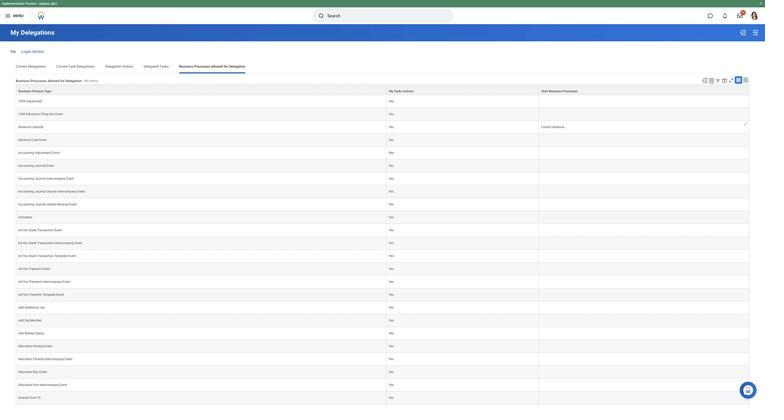 Task type: locate. For each thing, give the bounding box(es) containing it.
0 vertical spatial template
[[54, 255, 68, 258]]

allocation down retiree on the bottom left of page
[[18, 345, 32, 349]]

accounting down 'absence case event'
[[18, 151, 34, 155]]

cell for ad hoc bank transaction event
[[540, 224, 750, 237]]

yes for ad hoc bank transaction template event
[[389, 255, 394, 258]]

13 row from the top
[[16, 237, 750, 250]]

cell for accounting journal unpost-reverse event
[[540, 198, 750, 211]]

for
[[224, 65, 228, 68], [60, 79, 65, 83]]

select to filter grid data image
[[716, 78, 722, 83]]

2 payment from the top
[[29, 280, 42, 284]]

delegations down mcneil
[[28, 65, 46, 68]]

1 add from the top
[[18, 306, 24, 310]]

allowed
[[211, 65, 223, 68], [48, 79, 59, 83]]

run up i-
[[33, 384, 39, 387]]

bank up ad hoc payment event
[[29, 255, 36, 258]]

yes for absence calendar
[[389, 125, 394, 129]]

payment down ad hoc payment event
[[29, 280, 42, 284]]

delegations
[[21, 29, 55, 36], [28, 65, 46, 68], [77, 65, 95, 68]]

items
[[90, 79, 98, 83]]

2 vertical spatial payment
[[29, 293, 42, 297]]

template down ad hoc payment intercompany event
[[42, 293, 56, 297]]

finalize
[[33, 345, 44, 349], [33, 358, 44, 362]]

template
[[54, 255, 68, 258], [42, 293, 56, 297]]

payment for intercompany
[[29, 280, 42, 284]]

payment up additional
[[29, 293, 42, 297]]

yes for add retiree status
[[389, 332, 394, 336]]

1 vertical spatial template
[[42, 293, 56, 297]]

row
[[16, 85, 750, 95], [16, 95, 750, 108], [16, 108, 750, 121], [16, 121, 750, 134], [16, 134, 750, 147], [16, 147, 750, 160], [16, 160, 750, 173], [16, 173, 750, 186], [16, 186, 750, 198], [16, 198, 750, 211], [16, 211, 750, 224], [16, 224, 750, 237], [16, 237, 750, 250], [16, 250, 750, 263], [16, 263, 750, 276], [16, 276, 750, 289], [16, 289, 750, 302], [16, 302, 750, 315], [16, 315, 750, 328], [16, 328, 750, 340], [16, 340, 750, 353], [16, 353, 750, 366], [16, 366, 750, 379], [16, 379, 750, 392], [16, 392, 750, 405], [16, 405, 750, 408]]

implementation preview -   adeptai_dpt1
[[2, 2, 57, 6]]

2 vertical spatial bank
[[29, 255, 36, 258]]

1 vertical spatial add
[[18, 319, 24, 323]]

14 yes from the top
[[389, 267, 394, 271]]

16 row from the top
[[16, 276, 750, 289]]

3 journal from the top
[[35, 190, 46, 194]]

1 horizontal spatial current
[[56, 65, 68, 68]]

delegation for business processes allowed for delegation 483 items
[[66, 79, 82, 83]]

3 bank from the top
[[29, 255, 36, 258]]

1 bank from the top
[[29, 229, 36, 232]]

tasks
[[160, 65, 169, 68], [394, 90, 403, 93]]

hoc for ad hoc bank transaction intercompany event
[[23, 242, 29, 245]]

2 finalize from the top
[[33, 358, 44, 362]]

1 horizontal spatial my
[[389, 90, 394, 93]]

3 yes from the top
[[389, 125, 394, 129]]

event
[[55, 112, 63, 116], [39, 138, 47, 142], [52, 151, 60, 155], [46, 164, 54, 168], [66, 177, 74, 181], [77, 190, 85, 194], [69, 203, 77, 207], [54, 229, 62, 232], [75, 242, 82, 245], [68, 255, 76, 258], [42, 267, 50, 271], [63, 280, 70, 284], [56, 293, 64, 297], [45, 345, 52, 349], [65, 358, 72, 362], [39, 371, 47, 374], [59, 384, 67, 387]]

3 transaction from the top
[[37, 255, 54, 258]]

row containing activation
[[16, 211, 750, 224]]

15 yes from the top
[[389, 280, 394, 284]]

intercompany down allocation finalize event
[[45, 358, 64, 362]]

23 row from the top
[[16, 366, 750, 379]]

11 yes from the top
[[389, 229, 394, 232]]

accounting for accounting adjustment event
[[18, 151, 34, 155]]

24 yes from the top
[[389, 397, 394, 400]]

1 horizontal spatial allowed
[[211, 65, 223, 68]]

1 vertical spatial 1099
[[18, 112, 25, 116]]

1 accounting from the top
[[18, 151, 34, 155]]

bank down ad hoc bank transaction event at the bottom left of the page
[[29, 242, 36, 245]]

transaction down ad hoc bank transaction intercompany event at the left
[[37, 255, 54, 258]]

tab list containing current delegations
[[11, 61, 755, 73]]

cell for activation
[[540, 211, 750, 224]]

member
[[30, 319, 42, 323]]

toolbar inside my delegations main content
[[700, 76, 750, 85]]

1 vertical spatial my
[[389, 90, 394, 93]]

payment for event
[[29, 267, 42, 271]]

current for current delegations
[[16, 65, 27, 68]]

5 accounting from the top
[[18, 203, 34, 207]]

logan mcneil
[[21, 50, 44, 54]]

my delegations main content
[[0, 24, 766, 408]]

yes for allocation run event
[[389, 371, 394, 374]]

adjustment down business process type at top left
[[26, 100, 42, 103]]

0 vertical spatial my
[[11, 29, 19, 36]]

1099 left electronic
[[18, 112, 25, 116]]

9 yes from the top
[[389, 203, 394, 207]]

16 yes from the top
[[389, 293, 394, 297]]

17 yes from the top
[[389, 306, 394, 310]]

5 hoc from the top
[[23, 280, 29, 284]]

business inside tab list
[[179, 65, 193, 68]]

4 journal from the top
[[35, 203, 46, 207]]

tasks for delegated
[[160, 65, 169, 68]]

8 yes from the top
[[389, 190, 394, 194]]

close environment banner image
[[760, 2, 763, 5]]

absence case event
[[18, 138, 47, 142]]

hoc for ad hoc payment intercompany event
[[23, 280, 29, 284]]

adjustment for accounting
[[35, 151, 51, 155]]

0 horizontal spatial allowed
[[48, 79, 59, 83]]

14 row from the top
[[16, 250, 750, 263]]

2 vertical spatial transaction
[[37, 255, 54, 258]]

2 allocation from the top
[[18, 358, 32, 362]]

tasks left actions
[[394, 90, 403, 93]]

my delegations
[[11, 29, 55, 36]]

template down ad hoc bank transaction intercompany event at the left
[[54, 255, 68, 258]]

intercompany up accounting journal unpost intercompany event
[[46, 177, 66, 181]]

transaction for template
[[37, 255, 54, 258]]

start business processes
[[542, 90, 578, 93]]

row containing add gig member
[[16, 315, 750, 328]]

justify image
[[5, 13, 11, 19]]

row containing add retiree status
[[16, 328, 750, 340]]

2 bank from the top
[[29, 242, 36, 245]]

allowed for business processes allowed for delegation
[[211, 65, 223, 68]]

allocation
[[18, 345, 32, 349], [18, 358, 32, 362], [18, 371, 32, 374], [18, 384, 32, 387]]

0 vertical spatial processes
[[194, 65, 210, 68]]

intercompany up ad hoc bank transaction template event
[[54, 242, 74, 245]]

6 hoc from the top
[[23, 293, 29, 297]]

hoc up the add additional job
[[23, 293, 29, 297]]

processes up process
[[31, 79, 47, 83]]

bank for ad hoc bank transaction template event
[[29, 255, 36, 258]]

accounting journal unpost-reverse event
[[18, 203, 77, 207]]

1099 down business process type at top left
[[18, 100, 25, 103]]

tasks inside tab list
[[160, 65, 169, 68]]

2 add from the top
[[18, 319, 24, 323]]

1 allocation from the top
[[18, 345, 32, 349]]

toolbar
[[700, 76, 750, 85]]

0 vertical spatial adjustment
[[26, 100, 42, 103]]

0 vertical spatial payment
[[29, 267, 42, 271]]

4 hoc from the top
[[23, 267, 29, 271]]

accounting for accounting journal event
[[18, 164, 34, 168]]

18 yes from the top
[[389, 319, 394, 323]]

7 yes from the top
[[389, 177, 394, 181]]

add left retiree on the bottom left of page
[[18, 332, 24, 336]]

1 vertical spatial finalize
[[33, 358, 44, 362]]

amend form i-9
[[18, 397, 41, 400]]

accounting
[[18, 151, 34, 155], [18, 164, 34, 168], [18, 177, 34, 181], [18, 190, 34, 194], [18, 203, 34, 207]]

21 yes from the top
[[389, 358, 394, 362]]

ad hoc bank transaction event
[[18, 229, 62, 232]]

1 finalize from the top
[[33, 345, 44, 349]]

1 vertical spatial run
[[33, 371, 39, 374]]

18 row from the top
[[16, 302, 750, 315]]

processes up business process type popup button
[[194, 65, 210, 68]]

preview
[[25, 2, 36, 6]]

9 row from the top
[[16, 186, 750, 198]]

run for event
[[33, 371, 39, 374]]

calendar
[[31, 125, 44, 129]]

22 yes from the top
[[389, 371, 394, 374]]

ad for ad hoc payment template event
[[18, 293, 22, 297]]

run
[[49, 112, 55, 116], [33, 371, 39, 374], [33, 384, 39, 387]]

business
[[179, 65, 193, 68], [16, 79, 30, 83], [18, 90, 31, 93], [550, 90, 563, 93]]

finalize down allocation finalize event
[[33, 358, 44, 362]]

journal left unpost- at the left of the page
[[35, 203, 46, 207]]

processes right start
[[563, 90, 578, 93]]

current left the task
[[56, 65, 68, 68]]

current
[[16, 65, 27, 68], [56, 65, 68, 68]]

yes for accounting adjustment event
[[389, 151, 394, 155]]

hoc up ad hoc payment event
[[23, 255, 29, 258]]

1 payment from the top
[[29, 267, 42, 271]]

journal
[[35, 164, 46, 168], [35, 177, 46, 181], [35, 190, 46, 194], [35, 203, 46, 207]]

4 allocation from the top
[[18, 384, 32, 387]]

yes for ad hoc payment intercompany event
[[389, 280, 394, 284]]

1 vertical spatial bank
[[29, 242, 36, 245]]

export to excel image
[[703, 78, 708, 83]]

1099 electronic filing run event
[[18, 112, 63, 116]]

finalize for intercompany
[[33, 358, 44, 362]]

2 horizontal spatial processes
[[563, 90, 578, 93]]

cell for accounting adjustment event
[[540, 147, 750, 160]]

allowed for business processes allowed for delegation 483 items
[[48, 79, 59, 83]]

0 horizontal spatial tasks
[[160, 65, 169, 68]]

12 yes from the top
[[389, 242, 394, 245]]

add left additional
[[18, 306, 24, 310]]

accounting down accounting journal event
[[18, 177, 34, 181]]

6 ad from the top
[[18, 293, 22, 297]]

0 vertical spatial finalize
[[33, 345, 44, 349]]

cell for add gig member
[[540, 315, 750, 328]]

1 vertical spatial adjustment
[[35, 151, 51, 155]]

2 journal from the top
[[35, 177, 46, 181]]

yes for allocation run intercompany event
[[389, 384, 394, 387]]

11 row from the top
[[16, 211, 750, 224]]

business process type button
[[16, 85, 387, 95]]

case
[[31, 138, 38, 142]]

tasks right delegated
[[160, 65, 169, 68]]

row containing 1099 adjustment
[[16, 95, 750, 108]]

add for add gig member
[[18, 319, 24, 323]]

allocation up allocation run intercompany event
[[18, 371, 32, 374]]

12 row from the top
[[16, 224, 750, 237]]

accounting for accounting journal unpost-reverse event
[[18, 203, 34, 207]]

transaction
[[37, 229, 54, 232], [37, 242, 54, 245], [37, 255, 54, 258]]

payment
[[29, 267, 42, 271], [29, 280, 42, 284], [29, 293, 42, 297]]

ad for ad hoc bank transaction event
[[18, 229, 22, 232]]

transaction up ad hoc bank transaction intercompany event at the left
[[37, 229, 54, 232]]

grow image
[[745, 122, 749, 126]]

journal left unpost
[[35, 190, 46, 194]]

hoc down ad hoc bank transaction event at the bottom left of the page
[[23, 242, 29, 245]]

24 row from the top
[[16, 379, 750, 392]]

my left actions
[[389, 90, 394, 93]]

1 row from the top
[[16, 85, 750, 95]]

17 row from the top
[[16, 289, 750, 302]]

4 yes from the top
[[389, 138, 394, 142]]

23 yes from the top
[[389, 384, 394, 387]]

current down logan
[[16, 65, 27, 68]]

1099
[[18, 100, 25, 103], [18, 112, 25, 116]]

cell for accounting journal event
[[540, 160, 750, 173]]

21 row from the top
[[16, 340, 750, 353]]

8 row from the top
[[16, 173, 750, 186]]

delegations up mcneil
[[21, 29, 55, 36]]

0 horizontal spatial my
[[11, 29, 19, 36]]

journal down accounting adjustment event
[[35, 164, 46, 168]]

cell for 1099 electronic filing run event
[[540, 108, 750, 121]]

1 vertical spatial for
[[60, 79, 65, 83]]

yes for ad hoc bank transaction intercompany event
[[389, 242, 394, 245]]

0 vertical spatial allowed
[[211, 65, 223, 68]]

finalize down status
[[33, 345, 44, 349]]

19 row from the top
[[16, 315, 750, 328]]

1 horizontal spatial processes
[[194, 65, 210, 68]]

delegations right the task
[[77, 65, 95, 68]]

7 row from the top
[[16, 160, 750, 173]]

add additional job
[[18, 306, 45, 310]]

delegation for business processes allowed for delegation
[[229, 65, 246, 68]]

absence for absence case event
[[18, 138, 30, 142]]

tab list
[[11, 61, 755, 73]]

add for add additional job
[[18, 306, 24, 310]]

for for business processes allowed for delegation 483 items
[[60, 79, 65, 83]]

form
[[29, 397, 36, 400]]

ad for ad hoc bank transaction template event
[[18, 255, 22, 258]]

1 ad from the top
[[18, 229, 22, 232]]

logan
[[21, 50, 31, 54]]

6 yes from the top
[[389, 164, 394, 168]]

2 horizontal spatial delegation
[[229, 65, 246, 68]]

absence calendar
[[18, 125, 44, 129]]

processes inside popup button
[[563, 90, 578, 93]]

allocation finalize intercompany event
[[18, 358, 72, 362]]

2 row from the top
[[16, 95, 750, 108]]

accounting down accounting adjustment event
[[18, 164, 34, 168]]

6 row from the top
[[16, 147, 750, 160]]

4 row from the top
[[16, 121, 750, 134]]

i-
[[37, 397, 39, 400]]

unpost-
[[46, 203, 57, 207]]

0 horizontal spatial for
[[60, 79, 65, 83]]

hoc for ad hoc payment template event
[[23, 293, 29, 297]]

5 yes from the top
[[389, 151, 394, 155]]

absence
[[18, 125, 30, 129], [553, 125, 565, 129], [18, 138, 30, 142]]

0 horizontal spatial delegation
[[66, 79, 82, 83]]

0 vertical spatial 1099
[[18, 100, 25, 103]]

allocation run event
[[18, 371, 47, 374]]

19 yes from the top
[[389, 332, 394, 336]]

current delegations
[[16, 65, 46, 68]]

1 vertical spatial tasks
[[394, 90, 403, 93]]

2 yes from the top
[[389, 112, 394, 116]]

allocation up amend
[[18, 384, 32, 387]]

export to worksheets image
[[709, 78, 716, 84]]

tasks for my
[[394, 90, 403, 93]]

cell for allocation finalize event
[[540, 340, 750, 353]]

bank down activation
[[29, 229, 36, 232]]

my
[[11, 29, 19, 36], [389, 90, 394, 93]]

yes for ad hoc payment template event
[[389, 293, 394, 297]]

1 horizontal spatial for
[[224, 65, 228, 68]]

hoc down ad hoc payment event
[[23, 280, 29, 284]]

ad for ad hoc payment event
[[18, 267, 22, 271]]

22 row from the top
[[16, 353, 750, 366]]

hoc
[[23, 229, 29, 232], [23, 242, 29, 245], [23, 255, 29, 258], [23, 267, 29, 271], [23, 280, 29, 284], [23, 293, 29, 297]]

accounting journal intercompany event
[[18, 177, 74, 181]]

3 hoc from the top
[[23, 255, 29, 258]]

allocation for allocation finalize event
[[18, 345, 32, 349]]

add
[[18, 306, 24, 310], [18, 319, 24, 323], [18, 332, 24, 336]]

1 vertical spatial processes
[[31, 79, 47, 83]]

1 transaction from the top
[[37, 229, 54, 232]]

adjustment for 1099
[[26, 100, 42, 103]]

3 add from the top
[[18, 332, 24, 336]]

20 row from the top
[[16, 328, 750, 340]]

journal for intercompany
[[35, 177, 46, 181]]

my inside popup button
[[389, 90, 394, 93]]

2 accounting from the top
[[18, 164, 34, 168]]

current for current task delegations
[[56, 65, 68, 68]]

hoc down activation
[[23, 229, 29, 232]]

history
[[122, 65, 133, 68]]

2 vertical spatial add
[[18, 332, 24, 336]]

2 1099 from the top
[[18, 112, 25, 116]]

5 ad from the top
[[18, 280, 22, 284]]

processes
[[194, 65, 210, 68], [31, 79, 47, 83], [563, 90, 578, 93]]

1 1099 from the top
[[18, 100, 25, 103]]

cell for allocation run event
[[540, 366, 750, 379]]

delegated tasks
[[144, 65, 169, 68]]

yes for add additional job
[[389, 306, 394, 310]]

0 vertical spatial add
[[18, 306, 24, 310]]

yes for absence case event
[[389, 138, 394, 142]]

cell for accounting journal intercompany event
[[540, 173, 750, 186]]

run up allocation run intercompany event
[[33, 371, 39, 374]]

row containing accounting adjustment event
[[16, 147, 750, 160]]

10 row from the top
[[16, 198, 750, 211]]

cell for ad hoc payment event
[[540, 263, 750, 276]]

accounting down the accounting journal intercompany event
[[18, 190, 34, 194]]

add gig member
[[18, 319, 42, 323]]

2 current from the left
[[56, 65, 68, 68]]

row containing absence case event
[[16, 134, 750, 147]]

absence left calendar
[[18, 125, 30, 129]]

bank for ad hoc bank transaction intercompany event
[[29, 242, 36, 245]]

0 vertical spatial tasks
[[160, 65, 169, 68]]

transaction up ad hoc bank transaction template event
[[37, 242, 54, 245]]

bank
[[29, 229, 36, 232], [29, 242, 36, 245], [29, 255, 36, 258]]

row containing ad hoc payment event
[[16, 263, 750, 276]]

4 ad from the top
[[18, 267, 22, 271]]

1 hoc from the top
[[23, 229, 29, 232]]

2 ad from the top
[[18, 242, 22, 245]]

0 vertical spatial bank
[[29, 229, 36, 232]]

1 vertical spatial transaction
[[37, 242, 54, 245]]

13 yes from the top
[[389, 255, 394, 258]]

2 transaction from the top
[[37, 242, 54, 245]]

1 current from the left
[[16, 65, 27, 68]]

delegations for my delegations
[[21, 29, 55, 36]]

1 vertical spatial allowed
[[48, 79, 59, 83]]

0 vertical spatial for
[[224, 65, 228, 68]]

15 row from the top
[[16, 263, 750, 276]]

cell
[[540, 95, 750, 108], [540, 108, 750, 121], [540, 134, 750, 147], [540, 147, 750, 160], [540, 160, 750, 173], [540, 173, 750, 186], [540, 186, 750, 198], [540, 198, 750, 211], [540, 211, 750, 224], [540, 224, 750, 237], [540, 237, 750, 250], [540, 250, 750, 263], [540, 263, 750, 276], [540, 276, 750, 289], [540, 289, 750, 302], [540, 302, 750, 315], [540, 315, 750, 328], [540, 328, 750, 340], [540, 340, 750, 353], [540, 353, 750, 366], [540, 366, 750, 379], [540, 379, 750, 392], [540, 392, 750, 405], [16, 405, 387, 408], [387, 405, 540, 408], [540, 405, 750, 408]]

accounting up activation
[[18, 203, 34, 207]]

20 yes from the top
[[389, 345, 394, 349]]

26 row from the top
[[16, 405, 750, 408]]

3 payment from the top
[[29, 293, 42, 297]]

adjustment
[[26, 100, 42, 103], [35, 151, 51, 155]]

0 horizontal spatial processes
[[31, 79, 47, 83]]

2 vertical spatial processes
[[563, 90, 578, 93]]

hoc up ad hoc payment intercompany event
[[23, 267, 29, 271]]

1 yes from the top
[[389, 100, 394, 103]]

10 yes from the top
[[389, 216, 394, 220]]

tasks inside popup button
[[394, 90, 403, 93]]

row containing add additional job
[[16, 302, 750, 315]]

yes for accounting journal unpost-reverse event
[[389, 203, 394, 207]]

journal down accounting journal event
[[35, 177, 46, 181]]

3 allocation from the top
[[18, 371, 32, 374]]

row containing ad hoc bank transaction intercompany event
[[16, 237, 750, 250]]

0 vertical spatial transaction
[[37, 229, 54, 232]]

row containing allocation run intercompany event
[[16, 379, 750, 392]]

intercompany
[[46, 177, 66, 181], [57, 190, 76, 194], [54, 242, 74, 245], [42, 280, 62, 284], [45, 358, 64, 362], [39, 384, 59, 387]]

1 vertical spatial payment
[[29, 280, 42, 284]]

business for business processes allowed for delegation
[[179, 65, 193, 68]]

ad
[[18, 229, 22, 232], [18, 242, 22, 245], [18, 255, 22, 258], [18, 267, 22, 271], [18, 280, 22, 284], [18, 293, 22, 297]]

row containing amend form i-9
[[16, 392, 750, 405]]

5 row from the top
[[16, 134, 750, 147]]

run right filing
[[49, 112, 55, 116]]

filing
[[41, 112, 48, 116]]

absence right correct
[[553, 125, 565, 129]]

accounting journal event
[[18, 164, 54, 168]]

my down menu dropdown button
[[11, 29, 19, 36]]

cell for amend form i-9
[[540, 392, 750, 405]]

delegation
[[105, 65, 121, 68], [229, 65, 246, 68], [66, 79, 82, 83]]

adjustment up accounting journal event
[[35, 151, 51, 155]]

fullscreen image
[[729, 78, 735, 83]]

1 horizontal spatial tasks
[[394, 90, 403, 93]]

yes for accounting journal intercompany event
[[389, 177, 394, 181]]

business for business process type
[[18, 90, 31, 93]]

yes
[[389, 100, 394, 103], [389, 112, 394, 116], [389, 125, 394, 129], [389, 138, 394, 142], [389, 151, 394, 155], [389, 164, 394, 168], [389, 177, 394, 181], [389, 190, 394, 194], [389, 203, 394, 207], [389, 216, 394, 220], [389, 229, 394, 232], [389, 242, 394, 245], [389, 255, 394, 258], [389, 267, 394, 271], [389, 280, 394, 284], [389, 293, 394, 297], [389, 306, 394, 310], [389, 319, 394, 323], [389, 332, 394, 336], [389, 345, 394, 349], [389, 358, 394, 362], [389, 371, 394, 374], [389, 384, 394, 387], [389, 397, 394, 400]]

2 hoc from the top
[[23, 242, 29, 245]]

3 row from the top
[[16, 108, 750, 121]]

1 journal from the top
[[35, 164, 46, 168]]

4 accounting from the top
[[18, 190, 34, 194]]

row containing absence calendar
[[16, 121, 750, 134]]

0 horizontal spatial current
[[16, 65, 27, 68]]

allocation up the allocation run event
[[18, 358, 32, 362]]

adeptai_dpt1
[[39, 2, 57, 6]]

absence left case on the left of the page
[[18, 138, 30, 142]]

cell for accounting journal unpost intercompany event
[[540, 186, 750, 198]]

absence for absence calendar
[[18, 125, 30, 129]]

payment up ad hoc payment intercompany event
[[29, 267, 42, 271]]

1099 for 1099 electronic filing run event
[[18, 112, 25, 116]]

menu banner
[[0, 0, 766, 24]]

cell for absence case event
[[540, 134, 750, 147]]

cell for 1099 adjustment
[[540, 95, 750, 108]]

25 row from the top
[[16, 392, 750, 405]]

add left gig
[[18, 319, 24, 323]]

3 ad from the top
[[18, 255, 22, 258]]

processes for business processes allowed for delegation 483 items
[[31, 79, 47, 83]]

2 vertical spatial run
[[33, 384, 39, 387]]

hoc for ad hoc bank transaction template event
[[23, 255, 29, 258]]

ad hoc payment event
[[18, 267, 50, 271]]

3 accounting from the top
[[18, 177, 34, 181]]



Task type: describe. For each thing, give the bounding box(es) containing it.
cell for ad hoc bank transaction intercompany event
[[540, 237, 750, 250]]

view printable version (pdf) image
[[753, 30, 760, 36]]

row containing 1099 electronic filing run event
[[16, 108, 750, 121]]

ad hoc bank transaction template event
[[18, 255, 76, 258]]

cell for allocation finalize intercompany event
[[540, 353, 750, 366]]

row containing ad hoc bank transaction template event
[[16, 250, 750, 263]]

my tasks actions button
[[387, 85, 539, 95]]

allocation for allocation run intercompany event
[[18, 384, 32, 387]]

accounting for accounting journal intercompany event
[[18, 177, 34, 181]]

accounting journal unpost intercompany event
[[18, 190, 85, 194]]

profile logan mcneil image
[[751, 12, 760, 21]]

electronic
[[26, 112, 40, 116]]

tab list inside my delegations main content
[[11, 61, 755, 73]]

9
[[39, 397, 41, 400]]

delegation history
[[105, 65, 133, 68]]

yes for activation
[[389, 216, 394, 220]]

cell for ad hoc payment intercompany event
[[540, 276, 750, 289]]

row containing ad hoc payment template event
[[16, 289, 750, 302]]

bank for ad hoc bank transaction event
[[29, 229, 36, 232]]

expand table image
[[744, 77, 749, 83]]

search image
[[318, 13, 325, 19]]

yes for 1099 adjustment
[[389, 100, 394, 103]]

business processes allowed for delegation 483 items
[[16, 79, 98, 83]]

click to view/edit grid preferences image
[[722, 78, 728, 83]]

for
[[11, 50, 16, 54]]

payment for template
[[29, 293, 42, 297]]

add for add retiree status
[[18, 332, 24, 336]]

transaction for event
[[37, 229, 54, 232]]

yes for amend form i-9
[[389, 397, 394, 400]]

activation
[[18, 216, 32, 220]]

my tasks actions
[[389, 90, 414, 93]]

accounting for accounting journal unpost intercompany event
[[18, 190, 34, 194]]

business process type
[[18, 90, 51, 93]]

cell for allocation run intercompany event
[[540, 379, 750, 392]]

menu
[[13, 14, 24, 18]]

task
[[69, 65, 76, 68]]

yes for allocation finalize event
[[389, 345, 394, 349]]

export to excel image
[[741, 30, 747, 36]]

allocation for allocation run event
[[18, 371, 32, 374]]

for for business processes allowed for delegation
[[224, 65, 228, 68]]

yes for ad hoc bank transaction event
[[389, 229, 394, 232]]

row containing accounting journal event
[[16, 160, 750, 173]]

ad for ad hoc payment intercompany event
[[18, 280, 22, 284]]

cell for ad hoc bank transaction template event
[[540, 250, 750, 263]]

start business processes button
[[540, 85, 750, 95]]

0 vertical spatial run
[[49, 112, 55, 116]]

absence inside cell
[[553, 125, 565, 129]]

add retiree status
[[18, 332, 44, 336]]

allocation finalize event
[[18, 345, 52, 349]]

business processes allowed for delegation
[[179, 65, 246, 68]]

row containing accounting journal unpost-reverse event
[[16, 198, 750, 211]]

allocation run intercompany event
[[18, 384, 67, 387]]

notifications large image
[[723, 13, 728, 18]]

process
[[32, 90, 44, 93]]

yes for add gig member
[[389, 319, 394, 323]]

33
[[743, 11, 746, 14]]

retiree
[[25, 332, 34, 336]]

hoc for ad hoc bank transaction event
[[23, 229, 29, 232]]

ad hoc payment template event
[[18, 293, 64, 297]]

start
[[542, 90, 549, 93]]

delegated
[[144, 65, 159, 68]]

intercompany up reverse
[[57, 190, 76, 194]]

1 horizontal spatial delegation
[[105, 65, 121, 68]]

gig
[[25, 319, 29, 323]]

mcneil
[[32, 50, 44, 54]]

33 button
[[735, 10, 747, 22]]

yes for accounting journal event
[[389, 164, 394, 168]]

ad hoc bank transaction intercompany event
[[18, 242, 82, 245]]

row containing ad hoc payment intercompany event
[[16, 276, 750, 289]]

journal for unpost-
[[35, 203, 46, 207]]

cell for add retiree status
[[540, 328, 750, 340]]

reverse
[[57, 203, 68, 207]]

row containing allocation finalize intercompany event
[[16, 353, 750, 366]]

yes for 1099 electronic filing run event
[[389, 112, 394, 116]]

menu button
[[0, 7, 30, 24]]

row containing ad hoc bank transaction event
[[16, 224, 750, 237]]

yes for accounting journal unpost intercompany event
[[389, 190, 394, 194]]

1099 adjustment
[[18, 100, 42, 103]]

transaction for intercompany
[[37, 242, 54, 245]]

implementation
[[2, 2, 24, 6]]

actions
[[403, 90, 414, 93]]

hoc for ad hoc payment event
[[23, 267, 29, 271]]

ad hoc payment intercompany event
[[18, 280, 70, 284]]

row containing allocation run event
[[16, 366, 750, 379]]

row containing accounting journal unpost intercompany event
[[16, 186, 750, 198]]

job
[[40, 306, 45, 310]]

1099 for 1099 adjustment
[[18, 100, 25, 103]]

logan mcneil link
[[21, 48, 44, 54]]

processes for business processes allowed for delegation
[[194, 65, 210, 68]]

table image
[[737, 77, 742, 83]]

finalize for event
[[33, 345, 44, 349]]

amend
[[18, 397, 28, 400]]

journal for event
[[35, 164, 46, 168]]

cell for ad hoc payment template event
[[540, 289, 750, 302]]

journal for unpost
[[35, 190, 46, 194]]

correct
[[542, 125, 552, 129]]

-
[[37, 2, 38, 6]]

correct absence
[[542, 125, 565, 129]]

current task delegations
[[56, 65, 95, 68]]

yes for ad hoc payment event
[[389, 267, 394, 271]]

type
[[44, 90, 51, 93]]

accounting adjustment event
[[18, 151, 60, 155]]

inbox large image
[[738, 13, 743, 18]]

my for my tasks actions
[[389, 90, 394, 93]]

correct absence cell
[[540, 121, 750, 134]]

run for intercompany
[[33, 384, 39, 387]]

unpost
[[46, 190, 56, 194]]

483
[[84, 79, 89, 83]]

status
[[35, 332, 44, 336]]

row containing allocation finalize event
[[16, 340, 750, 353]]

Search Workday  search field
[[328, 10, 442, 22]]

ad for ad hoc bank transaction intercompany event
[[18, 242, 22, 245]]

cell for add additional job
[[540, 302, 750, 315]]

my for my delegations
[[11, 29, 19, 36]]

delegations for current delegations
[[28, 65, 46, 68]]

additional
[[25, 306, 39, 310]]

yes for allocation finalize intercompany event
[[389, 358, 394, 362]]

intercompany up the 9
[[39, 384, 59, 387]]

row containing accounting journal intercompany event
[[16, 173, 750, 186]]

intercompany up ad hoc payment template event
[[42, 280, 62, 284]]

business for business processes allowed for delegation 483 items
[[16, 79, 30, 83]]

allocation for allocation finalize intercompany event
[[18, 358, 32, 362]]

row containing business process type
[[16, 85, 750, 95]]



Task type: vqa. For each thing, say whether or not it's contained in the screenshot.
Delegation
yes



